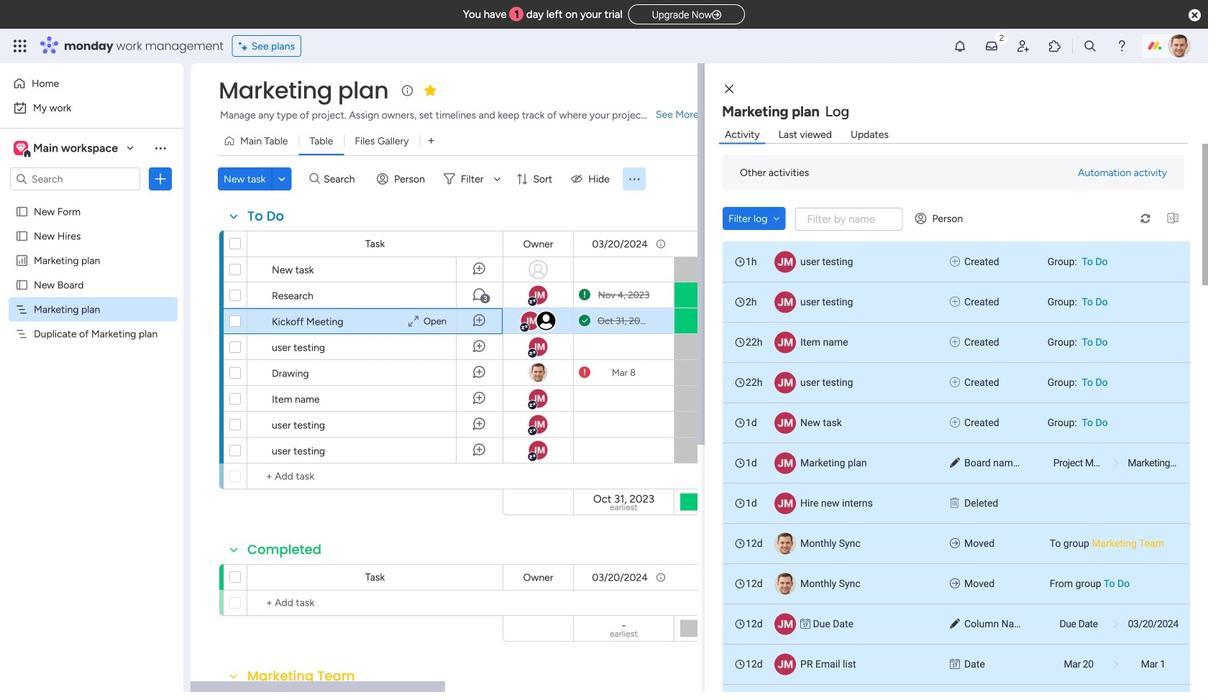 Task type: vqa. For each thing, say whether or not it's contained in the screenshot.
the Social within SOCIAL MEDIA "field"
no



Task type: describe. For each thing, give the bounding box(es) containing it.
2 v2 edit image from the top
[[951, 617, 961, 632]]

menu image
[[627, 172, 642, 186]]

show board description image
[[399, 83, 416, 98]]

1 workspace image from the left
[[14, 140, 28, 156]]

1 dapulse plus image from the top
[[951, 255, 961, 270]]

1 v2 edit image from the top
[[951, 456, 961, 471]]

angle down image
[[774, 214, 780, 224]]

dapulse rightstroke image
[[712, 10, 722, 21]]

Search in workspace field
[[30, 171, 120, 187]]

1 dapulse plus image from the top
[[951, 335, 961, 350]]

public dashboard image
[[15, 254, 29, 268]]

help image
[[1115, 39, 1130, 53]]

+ Add task text field
[[255, 595, 496, 612]]

v2 moveto o image
[[951, 577, 961, 592]]

see plans image
[[239, 38, 252, 54]]

dapulse close image
[[1189, 8, 1202, 23]]

v2 done deadline image
[[579, 314, 591, 328]]

v2 search image
[[310, 171, 320, 187]]

2 workspace image from the left
[[16, 140, 26, 156]]

3 dapulse plus image from the top
[[951, 416, 961, 431]]

terry turtle image
[[1169, 35, 1192, 58]]

2 vertical spatial option
[[0, 199, 183, 202]]

public board image
[[15, 230, 29, 243]]

workspace selection element
[[14, 140, 120, 158]]

search everything image
[[1084, 39, 1098, 53]]



Task type: locate. For each thing, give the bounding box(es) containing it.
0 vertical spatial column information image
[[656, 239, 667, 250]]

option
[[9, 72, 175, 95], [9, 96, 175, 119], [0, 199, 183, 202]]

options image
[[153, 172, 168, 186]]

v2 edit image
[[951, 456, 961, 471], [951, 617, 961, 632]]

0 vertical spatial public board image
[[15, 205, 29, 219]]

2 public board image from the top
[[15, 278, 29, 292]]

v2 moveto o image
[[951, 537, 961, 552]]

v2 edit image up the dapulse date column image
[[951, 617, 961, 632]]

v2 overdue deadline image
[[579, 366, 591, 380]]

0 vertical spatial dapulse plus image
[[951, 335, 961, 350]]

angle down image
[[279, 174, 285, 185]]

update feed image
[[985, 39, 999, 53]]

monday marketplace image
[[1048, 39, 1063, 53]]

dapulse binline o image
[[951, 496, 960, 512]]

0 vertical spatial v2 edit image
[[951, 456, 961, 471]]

Filter by name field
[[795, 208, 903, 231]]

notifications image
[[953, 39, 968, 53]]

2 vertical spatial dapulse plus image
[[951, 416, 961, 431]]

list box
[[0, 197, 183, 541], [723, 242, 1191, 693]]

select product image
[[13, 39, 27, 53]]

2 dapulse plus image from the top
[[951, 295, 961, 310]]

1 public board image from the top
[[15, 205, 29, 219]]

workspace options image
[[153, 141, 168, 155]]

+ Add task text field
[[255, 468, 496, 486]]

0 vertical spatial dapulse plus image
[[951, 255, 961, 270]]

export to excel image
[[1162, 213, 1185, 224]]

1 vertical spatial v2 edit image
[[951, 617, 961, 632]]

1 vertical spatial option
[[9, 96, 175, 119]]

v2 overdue deadline image
[[579, 289, 591, 302]]

1 horizontal spatial list box
[[723, 242, 1191, 693]]

add view image
[[428, 136, 434, 146]]

close image
[[725, 84, 734, 94]]

public board image down public dashboard "image"
[[15, 278, 29, 292]]

2 column information image from the top
[[656, 572, 667, 584]]

v2 edit image up dapulse binline o image
[[951, 456, 961, 471]]

1 vertical spatial dapulse plus image
[[951, 295, 961, 310]]

arrow down image
[[489, 171, 506, 188]]

public board image up public board icon at the left
[[15, 205, 29, 219]]

column information image
[[656, 239, 667, 250], [656, 572, 667, 584]]

0 vertical spatial option
[[9, 72, 175, 95]]

1 vertical spatial dapulse plus image
[[951, 376, 961, 391]]

2 dapulse plus image from the top
[[951, 376, 961, 391]]

1 column information image from the top
[[656, 239, 667, 250]]

1 vertical spatial public board image
[[15, 278, 29, 292]]

dapulse date column image
[[951, 658, 961, 673]]

dapulse plus image
[[951, 255, 961, 270], [951, 295, 961, 310], [951, 416, 961, 431]]

Search field
[[320, 169, 363, 189]]

refresh image
[[1135, 213, 1158, 224]]

public board image
[[15, 205, 29, 219], [15, 278, 29, 292]]

workspace image
[[14, 140, 28, 156], [16, 140, 26, 156]]

remove from favorites image
[[423, 83, 438, 98]]

invite members image
[[1017, 39, 1031, 53]]

2 image
[[996, 30, 1009, 46]]

dapulse plus image
[[951, 335, 961, 350], [951, 376, 961, 391]]

0 horizontal spatial list box
[[0, 197, 183, 541]]

1 vertical spatial column information image
[[656, 572, 667, 584]]

None field
[[215, 76, 392, 106], [244, 207, 288, 226], [520, 236, 557, 252], [589, 236, 652, 252], [244, 541, 325, 560], [520, 570, 557, 586], [589, 570, 652, 586], [244, 668, 359, 686], [215, 76, 392, 106], [244, 207, 288, 226], [520, 236, 557, 252], [589, 236, 652, 252], [244, 541, 325, 560], [520, 570, 557, 586], [589, 570, 652, 586], [244, 668, 359, 686]]



